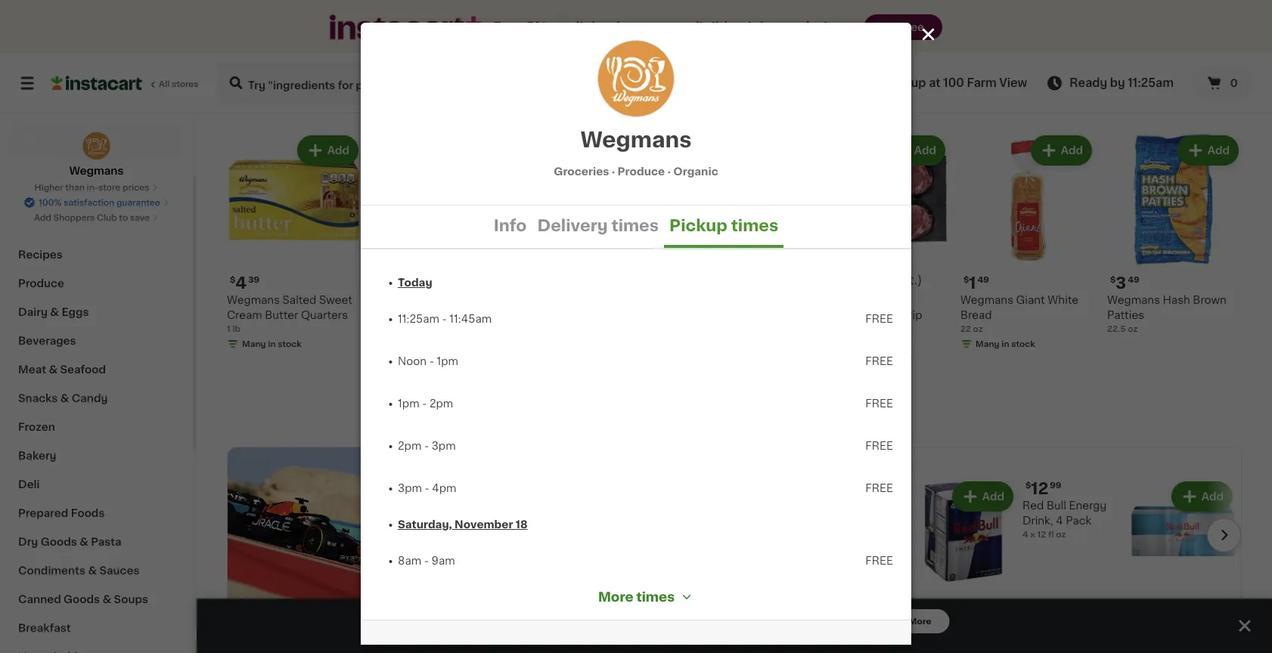 Task type: describe. For each thing, give the bounding box(es) containing it.
oz for spinach
[[675, 23, 685, 31]]

all stores link
[[51, 62, 200, 104]]

on inside treatment tracker modal dialog
[[618, 615, 635, 628]]

than
[[65, 183, 85, 192]]

dry goods & pasta
[[18, 537, 122, 548]]

get free delivery on next 3 orders • add $10.00 to qualify.
[[501, 615, 879, 628]]

buy
[[42, 166, 64, 176]]

/pkg (est.)
[[860, 274, 922, 286]]

white
[[1048, 295, 1079, 306]]

add inside 'link'
[[34, 214, 51, 222]]

100% satisfaction guarantee
[[39, 199, 160, 207]]

- for 3pm
[[425, 483, 429, 494]]

$2.29
[[520, 8, 545, 16]]

info
[[494, 217, 527, 233]]

100%
[[39, 199, 62, 207]]

4 inside soli organic baby spinach 4 oz
[[667, 23, 673, 31]]

lb for $2.29 / lb about 0.82 lb each
[[552, 8, 560, 16]]

0 vertical spatial produce
[[618, 166, 665, 177]]

about 0.42 lb each
[[814, 20, 892, 28]]

wegmans for patties
[[1107, 295, 1160, 306]]

store
[[98, 183, 121, 192]]

100% satisfaction guarantee button
[[24, 194, 169, 209]]

all stores
[[159, 80, 199, 88]]

- for 11:25am
[[442, 314, 447, 325]]

product group containing 3
[[1107, 133, 1242, 335]]

about for about 0.42 lb each
[[814, 20, 839, 28]]

$ 12 99
[[1026, 481, 1062, 497]]

order!
[[788, 21, 828, 34]]

lb right "0.82"
[[569, 20, 576, 28]]

3 inside item carousel region
[[1116, 275, 1127, 291]]

lists
[[42, 196, 68, 207]]

delivery times
[[537, 217, 659, 233]]

& for dairy
[[50, 307, 59, 318]]

ready by 11:25am link
[[1046, 74, 1174, 92]]

delivery times tab
[[532, 206, 664, 248]]

product group containing 4
[[227, 133, 362, 354]]

to inside 'link'
[[119, 214, 128, 222]]

tab list containing info
[[361, 206, 912, 248]]

7
[[382, 275, 392, 291]]

product group containing add
[[520, 133, 655, 339]]

22.5
[[1107, 325, 1126, 334]]

all
[[159, 80, 170, 88]]

bakery link
[[9, 442, 184, 471]]

bull
[[1047, 501, 1067, 512]]

snacks & candy
[[18, 393, 108, 404]]

stock for 1
[[1012, 340, 1035, 349]]

9am
[[432, 556, 455, 567]]

energy
[[1069, 501, 1107, 512]]

buy it again
[[42, 166, 106, 176]]

red bull energy drinks image
[[552, 479, 579, 506]]

close modal image
[[919, 25, 938, 44]]

foods
[[71, 508, 105, 519]]

farm
[[967, 78, 997, 89]]

eggs
[[62, 307, 89, 318]]

wegmans giant white bread 22 oz
[[961, 295, 1079, 334]]

express icon image
[[330, 15, 481, 40]]

1 vertical spatial organic
[[673, 166, 718, 177]]

3 inside treatment tracker modal dialog
[[672, 615, 680, 628]]

instacart logo image
[[51, 74, 142, 92]]

add shoppers club to save link
[[34, 212, 159, 224]]

1 inside wegmans salted sweet cream butter quarters 1 lb
[[227, 325, 230, 334]]

1 · from the left
[[612, 166, 615, 177]]

$ for 1
[[964, 276, 969, 284]]

about inside "$2.29 / lb about 0.82 lb each"
[[520, 20, 546, 28]]

prepared foods
[[18, 508, 105, 519]]

lb for about 0.67 lb / package
[[862, 352, 869, 361]]

earn
[[493, 21, 523, 34]]

& for meat
[[49, 365, 58, 375]]

1pm - 2pm
[[398, 399, 453, 409]]

goods for canned
[[64, 595, 100, 605]]

noon
[[398, 356, 427, 367]]

red bull energy drink, 4 pack 4 x 12 fl oz
[[1023, 501, 1107, 539]]

oz inside red bull energy drink, 4 pack 4 x 12 fl oz
[[1056, 531, 1066, 539]]

quarters
[[301, 311, 348, 321]]

1 horizontal spatial in
[[415, 23, 423, 31]]

condiments & sauces
[[18, 566, 140, 576]]

breakfast link
[[9, 614, 184, 643]]

back
[[592, 21, 624, 34]]

about for about 0.67 lb / package
[[814, 352, 839, 361]]

wegmans logo image inside wegmans link
[[82, 132, 111, 160]]

free for 11:45am
[[866, 314, 893, 325]]

drink,
[[1023, 516, 1054, 527]]

perfect
[[814, 311, 853, 321]]

/ inside item carousel region
[[871, 352, 875, 361]]

0.42
[[841, 20, 860, 28]]

49 for 1
[[978, 276, 989, 284]]

add inside treatment tracker modal dialog
[[738, 615, 765, 628]]

- for 8am
[[424, 556, 429, 567]]

fl
[[1048, 531, 1054, 539]]

free for 1pm
[[866, 356, 893, 367]]

qualify.
[[831, 615, 879, 628]]

wegmans hash brown patties 22.5 oz
[[1107, 295, 1227, 334]]

saturday,
[[398, 520, 452, 530]]

next
[[638, 615, 669, 628]]

delivery
[[537, 217, 608, 233]]

get
[[501, 615, 526, 628]]

strip
[[897, 311, 923, 321]]

try
[[882, 22, 900, 33]]

baby
[[734, 0, 762, 3]]

more for more times 
[[598, 591, 634, 604]]

1 vertical spatial 2pm
[[398, 441, 422, 452]]

$ for 3
[[1110, 276, 1116, 284]]

1 each
[[374, 8, 400, 16]]

item carousel region
[[227, 78, 1242, 435]]

8am - 9am
[[398, 556, 455, 567]]

frozen
[[18, 422, 55, 433]]

12 inside red bull energy drink, 4 pack 4 x 12 fl oz
[[1037, 531, 1046, 539]]

recipes link
[[9, 241, 184, 269]]

in-
[[87, 183, 98, 192]]

wegmans for portion
[[814, 295, 867, 306]]

view
[[999, 78, 1028, 89]]

pasta
[[91, 537, 122, 548]]

0 vertical spatial 12
[[1031, 481, 1049, 497]]

0
[[1230, 78, 1238, 89]]

canned
[[18, 595, 61, 605]]

wegmans choice perfect portion strip steak
[[814, 295, 923, 336]]

condiments & sauces link
[[9, 557, 184, 585]]

4pm
[[432, 483, 456, 494]]

5%
[[526, 21, 546, 34]]

1 horizontal spatial 2pm
[[430, 399, 453, 409]]

wegmans salted sweet cream butter quarters 1 lb
[[227, 295, 352, 334]]

22
[[961, 325, 971, 334]]

best sellers
[[227, 85, 327, 101]]

in for 1
[[1002, 340, 1010, 349]]

8am
[[398, 556, 421, 567]]

pickup at 100 farm view button
[[862, 62, 1028, 104]]

1 vertical spatial produce
[[18, 278, 64, 289]]

cream
[[227, 311, 262, 321]]

goods for dry
[[41, 537, 77, 548]]

each inside "$2.29 / lb about 0.82 lb each"
[[578, 20, 599, 28]]

hash
[[1163, 295, 1190, 306]]

buy it again link
[[9, 156, 184, 186]]

organic inside soli organic baby spinach 4 oz
[[689, 0, 732, 3]]

butter
[[265, 311, 298, 321]]

prepared foods link
[[9, 499, 184, 528]]

4 left x at bottom
[[1023, 531, 1028, 539]]

to inside treatment tracker modal dialog
[[815, 615, 828, 628]]



Task type: vqa. For each thing, say whether or not it's contained in the screenshot.
Soda
no



Task type: locate. For each thing, give the bounding box(es) containing it.
canned goods & soups
[[18, 595, 148, 605]]

wegmans for bread
[[961, 295, 1014, 306]]

49 for 3
[[1128, 276, 1140, 284]]

oz down patties
[[1128, 325, 1138, 334]]

0 horizontal spatial free
[[529, 615, 557, 628]]

$ for 4
[[230, 276, 236, 284]]

2 · from the left
[[667, 166, 671, 177]]

prepared
[[18, 508, 68, 519]]

groceries
[[554, 166, 609, 177]]

free for try
[[902, 22, 924, 33]]

1 vertical spatial free
[[529, 615, 557, 628]]

11:25am - 11:45am
[[398, 314, 492, 325]]

11:25am right by
[[1128, 78, 1174, 89]]

& right meat
[[49, 365, 58, 375]]

wegmans logo image up again
[[82, 132, 111, 160]]

0 horizontal spatial to
[[119, 214, 128, 222]]

more inside button
[[909, 618, 932, 626]]

wegmans up cream
[[227, 295, 280, 306]]

3 free from the top
[[866, 399, 893, 409]]

choice
[[870, 295, 907, 306]]

each
[[379, 8, 400, 16], [578, 20, 599, 28], [872, 20, 892, 28]]

soli
[[667, 0, 687, 3]]

1 horizontal spatial many
[[389, 23, 413, 31]]

1 horizontal spatial pickup
[[886, 78, 926, 89]]

1 vertical spatial 1
[[969, 275, 976, 291]]

frozen link
[[9, 413, 184, 442]]

1 horizontal spatial 100
[[943, 78, 964, 89]]

times inside 'pickup times' tab
[[731, 217, 778, 233]]

1pm right noon
[[437, 356, 458, 367]]

higher
[[34, 183, 63, 192]]

seafood
[[60, 365, 106, 375]]

canned goods & soups link
[[9, 585, 184, 614]]

2pm down '1pm - 2pm'
[[398, 441, 422, 452]]

pickup for pickup at 100 farm view
[[886, 78, 926, 89]]

many for 4
[[242, 340, 266, 349]]

2 vertical spatial 1
[[227, 325, 230, 334]]

& left soups
[[103, 595, 111, 605]]

lb inside button
[[862, 20, 870, 28]]

- right noon
[[429, 356, 434, 367]]

club
[[97, 214, 117, 222]]

giant
[[1016, 295, 1045, 306]]

/ left package
[[871, 352, 875, 361]]

0 horizontal spatial wegmans logo image
[[82, 132, 111, 160]]

1 horizontal spatial many in stock
[[389, 23, 448, 31]]

1 horizontal spatial ·
[[667, 166, 671, 177]]

3pm up 4pm
[[432, 441, 456, 452]]

1 vertical spatial 3
[[672, 615, 680, 628]]

100 inside popup button
[[943, 78, 964, 89]]

1 horizontal spatial 1
[[374, 8, 377, 16]]

4 down bull at the right
[[1056, 516, 1063, 527]]

november
[[455, 520, 513, 530]]

1 vertical spatial 11:25am
[[398, 314, 439, 325]]

many in stock down wegmans giant white bread 22 oz
[[976, 340, 1035, 349]]

$ inside "$ 1 49"
[[964, 276, 969, 284]]

guarantee
[[116, 199, 160, 207]]

free right try
[[902, 22, 924, 33]]

0 vertical spatial more
[[598, 591, 634, 604]]

0 vertical spatial /
[[547, 8, 550, 16]]

0 vertical spatial organic
[[689, 0, 732, 3]]

wegmans up "bread"
[[961, 295, 1014, 306]]

12 left 99
[[1031, 481, 1049, 497]]

0 vertical spatial 1pm
[[437, 356, 458, 367]]

to left save
[[119, 214, 128, 222]]

1 horizontal spatial each
[[578, 20, 599, 28]]

goods
[[41, 537, 77, 548], [64, 595, 100, 605]]

dry
[[18, 537, 38, 548]]

free
[[902, 22, 924, 33], [529, 615, 557, 628]]

oz for patties
[[1128, 325, 1138, 334]]

11:25am up "ct"
[[398, 314, 439, 325]]

0 horizontal spatial many
[[242, 340, 266, 349]]

1 horizontal spatial free
[[902, 22, 924, 33]]

0 horizontal spatial /
[[547, 8, 550, 16]]

$ left 39
[[230, 276, 236, 284]]

- up 2pm - 3pm
[[422, 399, 427, 409]]

100 right at
[[943, 78, 964, 89]]

times for pickup
[[731, 217, 778, 233]]

1 vertical spatial goods
[[64, 595, 100, 605]]

deli
[[18, 480, 40, 490]]

pickup inside popup button
[[886, 78, 926, 89]]

free right get
[[529, 615, 557, 628]]

$ 4 39
[[230, 275, 260, 291]]

0 vertical spatial 3pm
[[432, 441, 456, 452]]

product group containing /pkg (est.)
[[814, 133, 949, 363]]

5 product group from the left
[[1107, 133, 1242, 335]]

0 horizontal spatial each
[[379, 8, 400, 16]]

0 vertical spatial 100
[[943, 78, 964, 89]]

2 horizontal spatial 49
[[1128, 276, 1140, 284]]

about left 0.42
[[814, 20, 839, 28]]

wegmans up perfect
[[814, 295, 867, 306]]

/
[[547, 8, 550, 16], [871, 352, 875, 361]]

11:45am
[[450, 314, 492, 325]]

dairy & eggs
[[18, 307, 89, 318]]

pickup for pickup times
[[669, 217, 727, 233]]

1 vertical spatial 3pm
[[398, 483, 422, 494]]

pack
[[1066, 516, 1092, 527]]

& left pasta
[[80, 537, 88, 548]]

0 vertical spatial 11:25am
[[1128, 78, 1174, 89]]

many in stock for 1
[[976, 340, 1035, 349]]

1 horizontal spatial 1pm
[[437, 356, 458, 367]]

0 horizontal spatial 49
[[393, 276, 405, 284]]

49 up patties
[[1128, 276, 1140, 284]]

more right qualify.
[[909, 618, 932, 626]]

- left 4pm
[[425, 483, 429, 494]]

times
[[612, 217, 659, 233], [731, 217, 778, 233], [637, 591, 675, 604]]

1 free from the top
[[866, 314, 893, 325]]

more up delivery
[[598, 591, 634, 604]]

2 free from the top
[[866, 356, 893, 367]]

$ 1 49
[[964, 275, 989, 291]]

0 horizontal spatial stock
[[278, 340, 302, 349]]

treatment tracker modal dialog
[[197, 599, 1272, 654]]

100 left "ct"
[[374, 325, 389, 334]]

to right $10.00 on the right of the page
[[815, 615, 828, 628]]

produce link
[[9, 269, 184, 298]]

0.82
[[548, 20, 567, 28]]

candy
[[72, 393, 108, 404]]

paper
[[429, 295, 460, 306]]

2 49 from the left
[[978, 276, 989, 284]]

- down paper
[[442, 314, 447, 325]]


[[681, 592, 693, 604]]

many down 1 each
[[389, 23, 413, 31]]

wegmans up the higher than in-store prices link
[[69, 166, 124, 176]]

at
[[929, 78, 941, 89]]

oz for bread
[[973, 325, 983, 334]]

info tab
[[489, 206, 532, 248]]

snacks
[[18, 393, 58, 404]]

0 vertical spatial goods
[[41, 537, 77, 548]]

2 product group from the left
[[520, 133, 655, 339]]

3 up patties
[[1116, 275, 1127, 291]]

2 horizontal spatial many in stock
[[976, 340, 1035, 349]]

1 vertical spatial wegmans logo image
[[82, 132, 111, 160]]

many in stock for 4
[[242, 340, 302, 349]]

5 free from the top
[[866, 483, 893, 494]]

0 vertical spatial 3
[[1116, 275, 1127, 291]]

39
[[248, 276, 260, 284]]

stock left earn at the left of page
[[425, 23, 448, 31]]

about inside item carousel region
[[814, 352, 839, 361]]

- for 2pm
[[424, 441, 429, 452]]

49 inside $ 3 49
[[1128, 276, 1140, 284]]

3pm - 4pm
[[398, 483, 456, 494]]

many down cream
[[242, 340, 266, 349]]

bakery
[[18, 451, 56, 461]]

1 horizontal spatial to
[[815, 615, 828, 628]]

lb up "0.82"
[[552, 8, 560, 16]]

stock for 4
[[278, 340, 302, 349]]

1 vertical spatial to
[[815, 615, 828, 628]]

12 right x at bottom
[[1037, 531, 1046, 539]]

many for 1
[[976, 340, 1000, 349]]

lb down cream
[[233, 325, 241, 334]]

1 horizontal spatial 3
[[1116, 275, 1127, 291]]

stock down wegmans giant white bread 22 oz
[[1012, 340, 1035, 349]]

pickup times tab
[[664, 206, 784, 248]]

add button
[[299, 137, 357, 165], [592, 137, 651, 165], [886, 137, 944, 165], [1032, 137, 1091, 165], [1179, 137, 1238, 165], [954, 484, 1012, 511], [1173, 484, 1231, 511]]

0 horizontal spatial in
[[268, 340, 276, 349]]

try free
[[882, 22, 924, 33]]

0 horizontal spatial 11:25am
[[398, 314, 439, 325]]

oz down spinach
[[675, 23, 685, 31]]

tab list
[[361, 206, 912, 248]]

ready by 11:25am
[[1070, 78, 1174, 89]]

1 vertical spatial 1pm
[[398, 399, 420, 409]]

2pm down noon - 1pm in the left bottom of the page
[[430, 399, 453, 409]]

1 product group from the left
[[227, 133, 362, 354]]

1 horizontal spatial produce
[[618, 166, 665, 177]]

8.6"
[[422, 311, 444, 321]]

3 right next
[[672, 615, 680, 628]]

·
[[612, 166, 615, 177], [667, 166, 671, 177]]

about left 0.67
[[814, 352, 839, 361]]

18
[[516, 520, 528, 530]]

oz right the 22
[[973, 325, 983, 334]]

product group
[[227, 133, 362, 354], [520, 133, 655, 339], [814, 133, 949, 363], [961, 133, 1095, 354], [1107, 133, 1242, 335]]

wegmans inside wegmans giant white bread 22 oz
[[961, 295, 1014, 306]]

0 horizontal spatial 1
[[227, 325, 230, 334]]

times for more
[[637, 591, 675, 604]]

6 free from the top
[[866, 556, 893, 567]]

on right 'back'
[[627, 21, 644, 34]]

$ up red
[[1026, 482, 1031, 490]]

& left sauces
[[88, 566, 97, 576]]

wegmans inside wegmans paper plates, medium,  8.6" 100 ct
[[374, 295, 427, 306]]

99
[[1050, 482, 1062, 490]]

0 horizontal spatial pickup
[[669, 217, 727, 233]]

lb
[[552, 8, 560, 16], [569, 20, 576, 28], [862, 20, 870, 28], [233, 325, 241, 334], [862, 352, 869, 361]]

many in stock down butter
[[242, 340, 302, 349]]

wegmans inside wegmans salted sweet cream butter quarters 1 lb
[[227, 295, 280, 306]]

0 horizontal spatial 3pm
[[398, 483, 422, 494]]

0 horizontal spatial 2pm
[[398, 441, 422, 452]]

salted
[[283, 295, 317, 306]]

0 horizontal spatial more
[[598, 591, 634, 604]]

soups
[[114, 595, 148, 605]]

wegmans
[[581, 129, 692, 150], [69, 166, 124, 176], [227, 295, 280, 306], [374, 295, 427, 306], [814, 295, 867, 306], [961, 295, 1014, 306], [1107, 295, 1160, 306]]

organic up pickup times
[[673, 166, 718, 177]]

free for get
[[529, 615, 557, 628]]

0 vertical spatial 1
[[374, 8, 377, 16]]

times inside more times 
[[637, 591, 675, 604]]

4 inside item carousel region
[[236, 275, 247, 291]]

lb inside wegmans salted sweet cream butter quarters 1 lb
[[233, 325, 241, 334]]

meat & seafood link
[[9, 356, 184, 384]]

about 0.67 lb / package
[[814, 352, 913, 361]]

12
[[1031, 481, 1049, 497], [1037, 531, 1046, 539]]

wegmans up patties
[[1107, 295, 1160, 306]]

wegmans logo image
[[598, 41, 674, 116], [82, 132, 111, 160]]

wegmans for medium,
[[374, 295, 427, 306]]

4 down spinach
[[667, 23, 673, 31]]

2 horizontal spatial in
[[1002, 340, 1010, 349]]

red bull energy drinks image
[[228, 448, 539, 623]]

2pm - 3pm
[[398, 441, 456, 452]]

produce down recipes
[[18, 278, 64, 289]]

$
[[230, 276, 236, 284], [964, 276, 969, 284], [1110, 276, 1116, 284], [1026, 482, 1031, 490]]

$ up patties
[[1110, 276, 1116, 284]]

wegmans up medium,
[[374, 295, 427, 306]]

many in stock down 1 each
[[389, 23, 448, 31]]

& for condiments
[[88, 566, 97, 576]]

condiments
[[18, 566, 85, 576]]

49 inside "$ 1 49"
[[978, 276, 989, 284]]

oz inside 'wegmans hash brown patties 22.5 oz'
[[1128, 325, 1138, 334]]

0 horizontal spatial produce
[[18, 278, 64, 289]]

•
[[730, 616, 735, 628]]

produce right groceries
[[618, 166, 665, 177]]

0 horizontal spatial ·
[[612, 166, 615, 177]]

organic
[[689, 0, 732, 3], [673, 166, 718, 177]]

49 right 7
[[393, 276, 405, 284]]

free
[[866, 314, 893, 325], [866, 356, 893, 367], [866, 399, 893, 409], [866, 441, 893, 452], [866, 483, 893, 494], [866, 556, 893, 567]]

brown
[[1193, 295, 1227, 306]]

2 horizontal spatial stock
[[1012, 340, 1035, 349]]

1 horizontal spatial more
[[909, 618, 932, 626]]

saturday, november 18
[[398, 520, 528, 530]]

goods down prepared foods
[[41, 537, 77, 548]]

- for noon
[[429, 356, 434, 367]]

ready
[[1070, 78, 1108, 89]]

pickup
[[739, 21, 784, 34]]

free for 3pm
[[866, 441, 893, 452]]

on left next
[[618, 615, 635, 628]]

free for 2pm
[[866, 399, 893, 409]]

1 49 from the left
[[393, 276, 405, 284]]

4 free from the top
[[866, 441, 893, 452]]

/ inside "$2.29 / lb about 0.82 lb each"
[[547, 8, 550, 16]]

0 vertical spatial pickup
[[886, 78, 926, 89]]

0 vertical spatial free
[[902, 22, 924, 33]]

times for delivery
[[612, 217, 659, 233]]

- up 3pm - 4pm
[[424, 441, 429, 452]]

-
[[442, 314, 447, 325], [429, 356, 434, 367], [422, 399, 427, 409], [424, 441, 429, 452], [425, 483, 429, 494], [424, 556, 429, 567]]

4 product group from the left
[[961, 133, 1095, 354]]

about down $2.29
[[520, 20, 546, 28]]

sweet
[[319, 295, 352, 306]]

times inside delivery times tab
[[612, 217, 659, 233]]

1 horizontal spatial 49
[[978, 276, 989, 284]]

2 horizontal spatial 1
[[969, 275, 976, 291]]

4
[[667, 23, 673, 31], [236, 275, 247, 291], [1056, 516, 1063, 527], [1023, 531, 1028, 539]]

1 vertical spatial on
[[618, 615, 635, 628]]

2 horizontal spatial each
[[872, 20, 892, 28]]

2 horizontal spatial many
[[976, 340, 1000, 349]]

$25.49 element
[[803, 479, 905, 499]]

wegmans up groceries · produce · organic
[[581, 129, 692, 150]]

wegmans for cream
[[227, 295, 280, 306]]

soli organic baby spinach 4 oz
[[667, 0, 762, 31]]

about inside button
[[814, 20, 839, 28]]

oz inside soli organic baby spinach 4 oz
[[675, 23, 685, 31]]

free inside treatment tracker modal dialog
[[529, 615, 557, 628]]

0 horizontal spatial many in stock
[[242, 340, 302, 349]]

- for 1pm
[[422, 399, 427, 409]]

0 horizontal spatial 100
[[374, 325, 389, 334]]

& left candy
[[60, 393, 69, 404]]

& left eggs
[[50, 307, 59, 318]]

1 vertical spatial /
[[871, 352, 875, 361]]

organic up spinach
[[689, 0, 732, 3]]

lb right 0.42
[[862, 20, 870, 28]]

3 product group from the left
[[814, 133, 949, 363]]

in
[[415, 23, 423, 31], [268, 340, 276, 349], [1002, 340, 1010, 349]]

$10.00
[[768, 615, 811, 628]]

pickup times
[[669, 217, 778, 233]]

1 horizontal spatial stock
[[425, 23, 448, 31]]

more for more
[[909, 618, 932, 626]]

49 up "bread"
[[978, 276, 989, 284]]

/ up "0.82"
[[547, 8, 550, 16]]

stock down butter
[[278, 340, 302, 349]]

$ inside $ 4 39
[[230, 276, 236, 284]]

delivery
[[560, 615, 615, 628]]

ct
[[391, 325, 400, 334]]

lb for about 0.42 lb each
[[862, 20, 870, 28]]

1 vertical spatial 12
[[1037, 531, 1046, 539]]

$ up "bread"
[[964, 276, 969, 284]]

meat & seafood
[[18, 365, 106, 375]]

pickup inside tab
[[669, 217, 727, 233]]

oz right fl
[[1056, 531, 1066, 539]]

1 horizontal spatial /
[[871, 352, 875, 361]]

by
[[1110, 78, 1125, 89]]

1 horizontal spatial 3pm
[[432, 441, 456, 452]]

free for 4pm
[[866, 483, 893, 494]]

save
[[130, 214, 150, 222]]

3 49 from the left
[[1128, 276, 1140, 284]]

$ inside $ 3 49
[[1110, 276, 1116, 284]]

oz inside wegmans giant white bread 22 oz
[[973, 325, 983, 334]]

$ inside the $ 12 99
[[1026, 482, 1031, 490]]

0 vertical spatial 2pm
[[430, 399, 453, 409]]

None search field
[[216, 62, 616, 104]]

4 left 39
[[236, 275, 247, 291]]

medium,
[[374, 311, 420, 321]]

$ for 12
[[1026, 482, 1031, 490]]

higher than in-store prices
[[34, 183, 149, 192]]

snacks & candy link
[[9, 384, 184, 413]]

wegmans inside wegmans choice perfect portion strip steak
[[814, 295, 867, 306]]

1 vertical spatial 100
[[374, 325, 389, 334]]

lb right 0.67
[[862, 352, 869, 361]]

wegmans logo image down earn 5% credit back on every eligible pickup order!
[[598, 41, 674, 116]]

free for 9am
[[866, 556, 893, 567]]

1 horizontal spatial wegmans logo image
[[598, 41, 674, 116]]

more inside more times 
[[598, 591, 634, 604]]

in for 4
[[268, 340, 276, 349]]

wegmans inside 'wegmans hash brown patties 22.5 oz'
[[1107, 295, 1160, 306]]

x
[[1030, 531, 1035, 539]]

49 inside 7 49
[[393, 276, 405, 284]]

add shoppers club to save
[[34, 214, 150, 222]]

0 vertical spatial to
[[119, 214, 128, 222]]

& for snacks
[[60, 393, 69, 404]]

0 vertical spatial wegmans logo image
[[598, 41, 674, 116]]

3pm left 4pm
[[398, 483, 422, 494]]

1 vertical spatial more
[[909, 618, 932, 626]]

1 horizontal spatial 11:25am
[[1128, 78, 1174, 89]]

goods down condiments & sauces
[[64, 595, 100, 605]]

product group containing 1
[[961, 133, 1095, 354]]

1pm down noon
[[398, 399, 420, 409]]

many down "bread"
[[976, 340, 1000, 349]]

each inside about 0.42 lb each button
[[872, 20, 892, 28]]

- right 8am
[[424, 556, 429, 567]]

dry goods & pasta link
[[9, 528, 184, 557]]

0 horizontal spatial 3
[[672, 615, 680, 628]]

100 inside wegmans paper plates, medium,  8.6" 100 ct
[[374, 325, 389, 334]]

satisfaction
[[64, 199, 114, 207]]

0 vertical spatial on
[[627, 21, 644, 34]]

1 vertical spatial pickup
[[669, 217, 727, 233]]

0 horizontal spatial 1pm
[[398, 399, 420, 409]]



